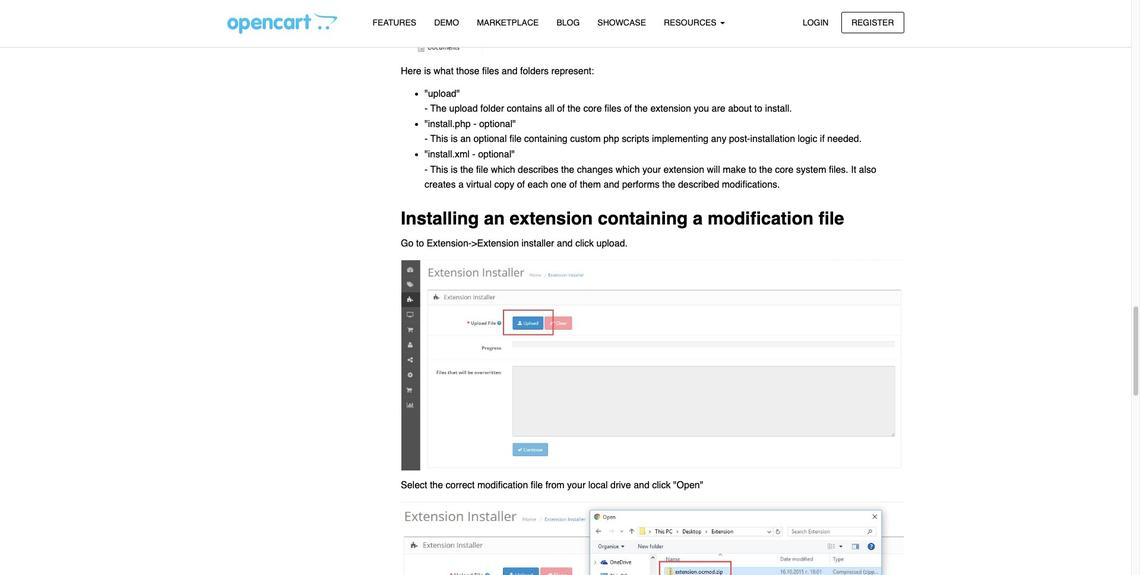 Task type: vqa. For each thing, say whether or not it's contained in the screenshot.
files
yes



Task type: locate. For each thing, give the bounding box(es) containing it.
1 vertical spatial your
[[568, 480, 586, 491]]

2 vertical spatial to
[[416, 238, 424, 249]]

to right "go"
[[416, 238, 424, 249]]

containing
[[525, 134, 568, 145], [598, 208, 688, 229]]

folders
[[521, 66, 549, 76]]

which up performs
[[616, 164, 640, 175]]

installing an extension containing a modification file
[[401, 208, 845, 229]]

0 vertical spatial to
[[755, 104, 763, 114]]

2 which from the left
[[616, 164, 640, 175]]

an
[[461, 134, 471, 145], [484, 208, 505, 229]]

the
[[568, 104, 581, 114], [635, 104, 648, 114], [461, 164, 474, 175], [562, 164, 575, 175], [760, 164, 773, 175], [663, 180, 676, 190], [430, 480, 443, 491]]

optional"
[[479, 119, 516, 129], [478, 149, 515, 160]]

is
[[424, 66, 431, 76], [451, 134, 458, 145], [451, 164, 458, 175]]

1 vertical spatial containing
[[598, 208, 688, 229]]

which up copy
[[491, 164, 516, 175]]

0 vertical spatial an
[[461, 134, 471, 145]]

is left the what
[[424, 66, 431, 76]]

0 horizontal spatial a
[[459, 180, 464, 190]]

0 horizontal spatial core
[[584, 104, 602, 114]]

"install.xml
[[425, 149, 470, 160]]

core
[[584, 104, 602, 114], [776, 164, 794, 175]]

about
[[729, 104, 752, 114]]

your right from
[[568, 480, 586, 491]]

compressed file content image
[[401, 0, 905, 56]]

1 horizontal spatial which
[[616, 164, 640, 175]]

which
[[491, 164, 516, 175], [616, 164, 640, 175]]

compressed file open image
[[401, 501, 905, 575]]

the up modifications.
[[760, 164, 773, 175]]

file
[[510, 134, 522, 145], [476, 164, 489, 175], [819, 208, 845, 229], [531, 480, 543, 491]]

0 vertical spatial this
[[431, 134, 448, 145]]

0 horizontal spatial an
[[461, 134, 471, 145]]

to right about
[[755, 104, 763, 114]]

file down "files." on the top right
[[819, 208, 845, 229]]

1 vertical spatial this
[[431, 164, 448, 175]]

modification down modifications.
[[708, 208, 814, 229]]

of right all
[[557, 104, 565, 114]]

1 vertical spatial modification
[[478, 480, 528, 491]]

0 vertical spatial optional"
[[479, 119, 516, 129]]

- down optional
[[473, 149, 476, 160]]

resources
[[664, 18, 719, 27]]

contains
[[507, 104, 543, 114]]

1 vertical spatial a
[[693, 208, 703, 229]]

1 vertical spatial files
[[605, 104, 622, 114]]

0 horizontal spatial modification
[[478, 480, 528, 491]]

any
[[712, 134, 727, 145]]

this up "install.xml
[[431, 134, 448, 145]]

0 vertical spatial core
[[584, 104, 602, 114]]

1 horizontal spatial files
[[605, 104, 622, 114]]

the up scripts
[[635, 104, 648, 114]]

1 horizontal spatial containing
[[598, 208, 688, 229]]

will
[[707, 164, 721, 175]]

0 horizontal spatial containing
[[525, 134, 568, 145]]

your inside ""upload" - the upload folder contains all of the core files of the extension you are about to install. "install.php - optional" - this is an optional file containing custom php scripts implementing any post-installation logic if needed. "install.xml - optional" - this is the file which describes the changes which your extension will make to the core system files. it also creates a virtual copy of each one of them and performs the described modifications."
[[643, 164, 661, 175]]

is down "install.xml
[[451, 164, 458, 175]]

click left "open"
[[653, 480, 671, 491]]

post-
[[730, 134, 751, 145]]

click left upload.
[[576, 238, 594, 249]]

0 vertical spatial is
[[424, 66, 431, 76]]

of
[[557, 104, 565, 114], [624, 104, 632, 114], [517, 180, 525, 190], [570, 180, 578, 190]]

0 vertical spatial click
[[576, 238, 594, 249]]

a down described
[[693, 208, 703, 229]]

demo link
[[426, 12, 468, 33]]

files
[[482, 66, 499, 76], [605, 104, 622, 114]]

extension
[[651, 104, 692, 114], [664, 164, 705, 175], [510, 208, 593, 229]]

scripts
[[622, 134, 650, 145]]

one
[[551, 180, 567, 190]]

0 horizontal spatial your
[[568, 480, 586, 491]]

a inside ""upload" - the upload folder contains all of the core files of the extension you are about to install. "install.php - optional" - this is an optional file containing custom php scripts implementing any post-installation logic if needed. "install.xml - optional" - this is the file which describes the changes which your extension will make to the core system files. it also creates a virtual copy of each one of them and performs the described modifications."
[[459, 180, 464, 190]]

-
[[425, 104, 428, 114], [474, 119, 477, 129], [425, 134, 428, 145], [473, 149, 476, 160], [425, 164, 428, 175]]

from
[[546, 480, 565, 491]]

extension-
[[427, 238, 472, 249]]

and
[[502, 66, 518, 76], [604, 180, 620, 190], [557, 238, 573, 249], [634, 480, 650, 491]]

your up performs
[[643, 164, 661, 175]]

and right the installer
[[557, 238, 573, 249]]

0 vertical spatial your
[[643, 164, 661, 175]]

the right all
[[568, 104, 581, 114]]

1 horizontal spatial an
[[484, 208, 505, 229]]

core left system
[[776, 164, 794, 175]]

copy
[[495, 180, 515, 190]]

1 horizontal spatial modification
[[708, 208, 814, 229]]

file left from
[[531, 480, 543, 491]]

- left the
[[425, 104, 428, 114]]

"upload" - the upload folder contains all of the core files of the extension you are about to install. "install.php - optional" - this is an optional file containing custom php scripts implementing any post-installation logic if needed. "install.xml - optional" - this is the file which describes the changes which your extension will make to the core system files. it also creates a virtual copy of each one of them and performs the described modifications.
[[425, 88, 877, 190]]

0 vertical spatial containing
[[525, 134, 568, 145]]

optional" down folder
[[479, 119, 516, 129]]

optional" down optional
[[478, 149, 515, 160]]

core up custom
[[584, 104, 602, 114]]

to up modifications.
[[749, 164, 757, 175]]

the
[[431, 104, 447, 114]]

an up >extension
[[484, 208, 505, 229]]

a
[[459, 180, 464, 190], [693, 208, 703, 229]]

resources link
[[655, 12, 734, 33]]

"upload"
[[425, 88, 460, 99]]

this up "creates"
[[431, 164, 448, 175]]

extension up described
[[664, 164, 705, 175]]

files.
[[829, 164, 849, 175]]

modifications.
[[722, 180, 781, 190]]

0 horizontal spatial files
[[482, 66, 499, 76]]

- up "creates"
[[425, 164, 428, 175]]

an down "install.php
[[461, 134, 471, 145]]

>extension
[[472, 238, 519, 249]]

1 horizontal spatial click
[[653, 480, 671, 491]]

a left virtual
[[459, 180, 464, 190]]

each
[[528, 180, 549, 190]]

them
[[580, 180, 601, 190]]

this
[[431, 134, 448, 145], [431, 164, 448, 175]]

creates
[[425, 180, 456, 190]]

login link
[[793, 12, 839, 33]]

files up 'php'
[[605, 104, 622, 114]]

showcase
[[598, 18, 647, 27]]

described
[[679, 180, 720, 190]]

performs
[[623, 180, 660, 190]]

extension left you
[[651, 104, 692, 114]]

go
[[401, 238, 414, 249]]

make
[[723, 164, 747, 175]]

"open"
[[674, 480, 704, 491]]

and right them
[[604, 180, 620, 190]]

implementing
[[652, 134, 709, 145]]

here
[[401, 66, 422, 76]]

showcase link
[[589, 12, 655, 33]]

modification
[[708, 208, 814, 229], [478, 480, 528, 491]]

needed.
[[828, 134, 862, 145]]

0 horizontal spatial which
[[491, 164, 516, 175]]

modification right the correct
[[478, 480, 528, 491]]

virtual
[[467, 180, 492, 190]]

file right optional
[[510, 134, 522, 145]]

1 horizontal spatial core
[[776, 164, 794, 175]]

extension up the installer
[[510, 208, 593, 229]]

0 vertical spatial extension
[[651, 104, 692, 114]]

correct
[[446, 480, 475, 491]]

containing down all
[[525, 134, 568, 145]]

login
[[803, 18, 829, 27]]

the up one
[[562, 164, 575, 175]]

also
[[860, 164, 877, 175]]

file up virtual
[[476, 164, 489, 175]]

and inside ""upload" - the upload folder contains all of the core files of the extension you are about to install. "install.php - optional" - this is an optional file containing custom php scripts implementing any post-installation logic if needed. "install.xml - optional" - this is the file which describes the changes which your extension will make to the core system files. it also creates a virtual copy of each one of them and performs the described modifications."
[[604, 180, 620, 190]]

1 horizontal spatial your
[[643, 164, 661, 175]]

0 vertical spatial modification
[[708, 208, 814, 229]]

is down "install.php
[[451, 134, 458, 145]]

1 vertical spatial click
[[653, 480, 671, 491]]

to
[[755, 104, 763, 114], [749, 164, 757, 175], [416, 238, 424, 249]]

it
[[852, 164, 857, 175]]

containing down performs
[[598, 208, 688, 229]]

2 this from the top
[[431, 164, 448, 175]]

1 vertical spatial core
[[776, 164, 794, 175]]

changes
[[577, 164, 613, 175]]

your
[[643, 164, 661, 175], [568, 480, 586, 491]]

1 vertical spatial is
[[451, 134, 458, 145]]

click
[[576, 238, 594, 249], [653, 480, 671, 491]]

files right those
[[482, 66, 499, 76]]

0 vertical spatial a
[[459, 180, 464, 190]]



Task type: describe. For each thing, give the bounding box(es) containing it.
1 vertical spatial optional"
[[478, 149, 515, 160]]

logic
[[798, 134, 818, 145]]

1 horizontal spatial a
[[693, 208, 703, 229]]

what
[[434, 66, 454, 76]]

0 vertical spatial files
[[482, 66, 499, 76]]

1 vertical spatial an
[[484, 208, 505, 229]]

"install.php
[[425, 119, 471, 129]]

the right performs
[[663, 180, 676, 190]]

register link
[[842, 12, 905, 33]]

1 which from the left
[[491, 164, 516, 175]]

system
[[797, 164, 827, 175]]

describes
[[518, 164, 559, 175]]

opencart - open source shopping cart solution image
[[227, 12, 337, 34]]

all
[[545, 104, 555, 114]]

and right drive on the right bottom
[[634, 480, 650, 491]]

features
[[373, 18, 417, 27]]

demo
[[434, 18, 459, 27]]

go to extension->extension installer and click upload.
[[401, 238, 628, 249]]

an inside ""upload" - the upload folder contains all of the core files of the extension you are about to install. "install.php - optional" - this is an optional file containing custom php scripts implementing any post-installation logic if needed. "install.xml - optional" - this is the file which describes the changes which your extension will make to the core system files. it also creates a virtual copy of each one of them and performs the described modifications."
[[461, 134, 471, 145]]

files inside ""upload" - the upload folder contains all of the core files of the extension you are about to install. "install.php - optional" - this is an optional file containing custom php scripts implementing any post-installation logic if needed. "install.xml - optional" - this is the file which describes the changes which your extension will make to the core system files. it also creates a virtual copy of each one of them and performs the described modifications."
[[605, 104, 622, 114]]

0 horizontal spatial click
[[576, 238, 594, 249]]

here is what those files and folders represent:
[[401, 66, 595, 76]]

custom
[[571, 134, 601, 145]]

of right copy
[[517, 180, 525, 190]]

of right one
[[570, 180, 578, 190]]

the right select on the bottom of the page
[[430, 480, 443, 491]]

upload
[[450, 104, 478, 114]]

of up scripts
[[624, 104, 632, 114]]

marketplace link
[[468, 12, 548, 33]]

select
[[401, 480, 428, 491]]

local
[[589, 480, 608, 491]]

drive
[[611, 480, 631, 491]]

folder
[[481, 104, 505, 114]]

1 vertical spatial extension
[[664, 164, 705, 175]]

installer
[[522, 238, 555, 249]]

1 vertical spatial to
[[749, 164, 757, 175]]

represent:
[[552, 66, 595, 76]]

those
[[457, 66, 480, 76]]

marketplace
[[477, 18, 539, 27]]

blog
[[557, 18, 580, 27]]

are
[[712, 104, 726, 114]]

blog link
[[548, 12, 589, 33]]

optional
[[474, 134, 507, 145]]

if
[[821, 134, 825, 145]]

2 vertical spatial extension
[[510, 208, 593, 229]]

upload.
[[597, 238, 628, 249]]

containing inside ""upload" - the upload folder contains all of the core files of the extension you are about to install. "install.php - optional" - this is an optional file containing custom php scripts implementing any post-installation logic if needed. "install.xml - optional" - this is the file which describes the changes which your extension will make to the core system files. it also creates a virtual copy of each one of them and performs the described modifications."
[[525, 134, 568, 145]]

register
[[852, 18, 895, 27]]

you
[[694, 104, 710, 114]]

installing
[[401, 208, 479, 229]]

upload comressed file image
[[401, 259, 905, 471]]

- up "install.xml
[[425, 134, 428, 145]]

php
[[604, 134, 620, 145]]

the up virtual
[[461, 164, 474, 175]]

and left folders
[[502, 66, 518, 76]]

1 this from the top
[[431, 134, 448, 145]]

2 vertical spatial is
[[451, 164, 458, 175]]

- down the upload
[[474, 119, 477, 129]]

features link
[[364, 12, 426, 33]]

installation
[[751, 134, 796, 145]]

install.
[[766, 104, 793, 114]]

select the correct modification file from your local drive and click "open"
[[401, 480, 704, 491]]



